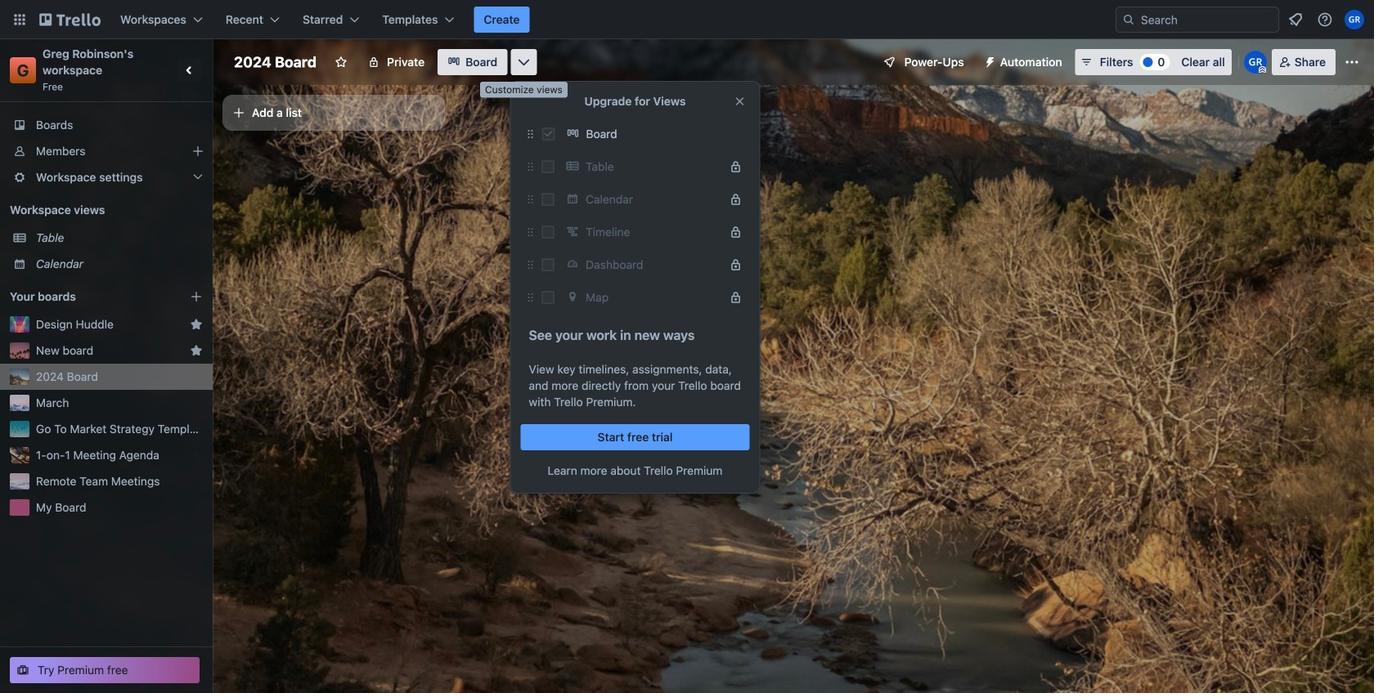 Task type: locate. For each thing, give the bounding box(es) containing it.
search image
[[1123, 13, 1136, 26]]

workspace navigation collapse icon image
[[178, 59, 201, 82]]

show menu image
[[1344, 54, 1361, 70]]

open information menu image
[[1317, 11, 1334, 28]]

greg robinson (gregrobinson96) image
[[1244, 51, 1267, 74]]

0 vertical spatial starred icon image
[[190, 318, 203, 331]]

tooltip
[[480, 82, 568, 98]]

customize views image
[[516, 54, 532, 70]]

your boards with 8 items element
[[10, 287, 165, 307]]

starred icon image
[[190, 318, 203, 331], [190, 344, 203, 358]]

0 notifications image
[[1286, 10, 1306, 29]]

1 vertical spatial starred icon image
[[190, 344, 203, 358]]

close popover image
[[734, 95, 747, 108]]



Task type: vqa. For each thing, say whether or not it's contained in the screenshot.
Barb Dwyer (barbdwyer3) IMAGE
no



Task type: describe. For each thing, give the bounding box(es) containing it.
star or unstar board image
[[335, 56, 348, 69]]

greg robinson (gregrobinson96) image
[[1345, 10, 1365, 29]]

2 starred icon image from the top
[[190, 344, 203, 358]]

primary element
[[0, 0, 1375, 39]]

1 starred icon image from the top
[[190, 318, 203, 331]]

back to home image
[[39, 7, 101, 33]]

sm image
[[978, 49, 1001, 72]]

this member is an admin of this board. image
[[1259, 66, 1267, 74]]

Board name text field
[[226, 49, 325, 75]]

Search field
[[1136, 8, 1279, 31]]

add board image
[[190, 290, 203, 304]]



